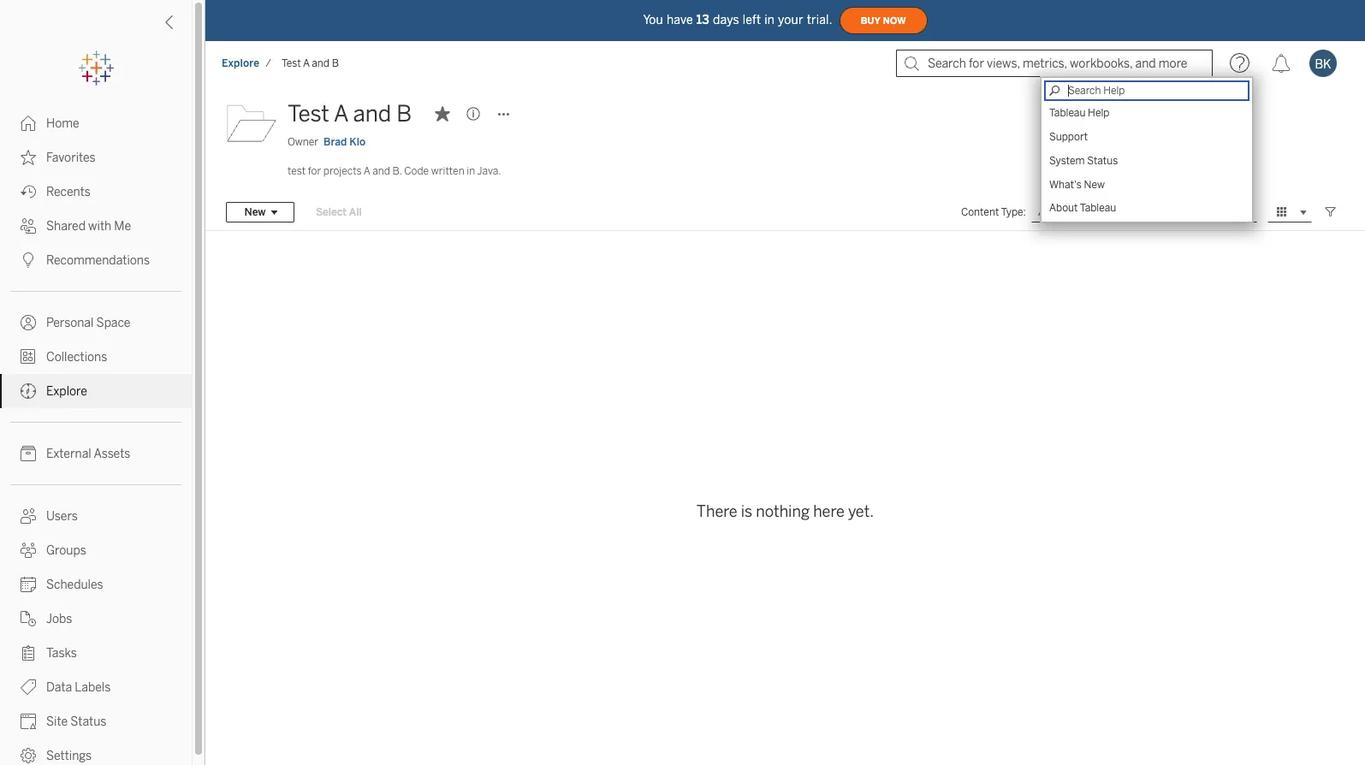 Task type: locate. For each thing, give the bounding box(es) containing it.
here
[[813, 503, 845, 521]]

status inside main navigation. press the up and down arrow keys to access links. element
[[70, 715, 106, 729]]

0 vertical spatial test
[[282, 57, 301, 69]]

buy now button
[[840, 7, 928, 34]]

what's new link
[[1045, 173, 1250, 196]]

Search Help text field
[[1045, 80, 1250, 101]]

0 vertical spatial new
[[1084, 179, 1105, 190]]

0 horizontal spatial new
[[244, 206, 266, 218]]

new up about tableau on the right of page
[[1084, 179, 1105, 190]]

collections
[[46, 350, 107, 365]]

klo
[[350, 136, 366, 148]]

Search for views, metrics, workbooks, and more text field
[[896, 50, 1213, 77]]

1 vertical spatial b
[[397, 100, 412, 128]]

support link
[[1045, 125, 1250, 149]]

all right type:
[[1038, 206, 1050, 218]]

test a and b
[[282, 57, 339, 69], [288, 100, 412, 128]]

what's new
[[1050, 179, 1105, 190]]

2 vertical spatial a
[[364, 165, 370, 177]]

0 vertical spatial explore link
[[221, 57, 260, 70]]

test a and b right /
[[282, 57, 339, 69]]

a up "brad klo" 'link'
[[334, 100, 348, 128]]

all
[[349, 206, 362, 218], [1038, 206, 1050, 218]]

explore left /
[[222, 57, 260, 69]]

1 horizontal spatial explore link
[[221, 57, 260, 70]]

you have 13 days left in your trial.
[[643, 12, 833, 27]]

home
[[46, 116, 79, 131]]

groups link
[[0, 533, 192, 568]]

and up 'klo'
[[353, 100, 391, 128]]

0 vertical spatial b
[[332, 57, 339, 69]]

tasks
[[46, 646, 77, 661]]

0 vertical spatial status
[[1087, 155, 1118, 167]]

new inside popup button
[[244, 206, 266, 218]]

0 horizontal spatial all
[[349, 206, 362, 218]]

recommendations
[[46, 253, 150, 268]]

explore link
[[221, 57, 260, 70], [0, 374, 192, 408]]

space
[[96, 316, 130, 330]]

0 vertical spatial a
[[303, 57, 310, 69]]

a right "projects"
[[364, 165, 370, 177]]

collections link
[[0, 340, 192, 374]]

1 vertical spatial in
[[467, 165, 475, 177]]

test up owner
[[288, 100, 329, 128]]

1 vertical spatial new
[[244, 206, 266, 218]]

in left the java.
[[467, 165, 475, 177]]

0 horizontal spatial explore link
[[0, 374, 192, 408]]

13
[[697, 12, 710, 27]]

test right /
[[282, 57, 301, 69]]

0 vertical spatial in
[[765, 12, 775, 27]]

brad
[[324, 136, 347, 148]]

0 vertical spatial and
[[312, 57, 330, 69]]

b.
[[393, 165, 402, 177]]

b right /
[[332, 57, 339, 69]]

tableau up support
[[1050, 107, 1086, 119]]

personal
[[46, 316, 94, 330]]

is
[[741, 503, 753, 521]]

0 horizontal spatial status
[[70, 715, 106, 729]]

in right left at right
[[765, 12, 775, 27]]

0 horizontal spatial explore
[[46, 384, 87, 399]]

labels
[[75, 681, 111, 695]]

users
[[46, 509, 78, 524]]

2 horizontal spatial a
[[364, 165, 370, 177]]

jobs
[[46, 612, 72, 627]]

what's
[[1050, 179, 1082, 190]]

settings link
[[0, 739, 192, 765]]

explore link left /
[[221, 57, 260, 70]]

now
[[883, 15, 906, 26]]

a right /
[[303, 57, 310, 69]]

schedules
[[46, 578, 103, 592]]

tableau inside button
[[1080, 202, 1117, 214]]

1 vertical spatial explore
[[46, 384, 87, 399]]

1 all from the left
[[349, 206, 362, 218]]

b
[[332, 57, 339, 69], [397, 100, 412, 128]]

1 horizontal spatial all
[[1038, 206, 1050, 218]]

recents link
[[0, 175, 192, 209]]

test a and b up "brad klo" 'link'
[[288, 100, 412, 128]]

system
[[1050, 155, 1085, 167]]

new
[[1084, 179, 1105, 190], [244, 206, 266, 218]]

and
[[312, 57, 330, 69], [353, 100, 391, 128], [373, 165, 390, 177]]

0 horizontal spatial a
[[303, 57, 310, 69]]

buy
[[861, 15, 881, 26]]

days
[[713, 12, 740, 27]]

2 all from the left
[[1038, 206, 1050, 218]]

explore /
[[222, 57, 271, 69]]

explore link down collections in the left of the page
[[0, 374, 192, 408]]

1 horizontal spatial status
[[1087, 155, 1118, 167]]

help
[[1088, 107, 1110, 119]]

status up settings link
[[70, 715, 106, 729]]

recents
[[46, 185, 91, 199]]

status
[[1087, 155, 1118, 167], [70, 715, 106, 729]]

b up b.
[[397, 100, 412, 128]]

tableau help
[[1050, 107, 1110, 119]]

explore down collections in the left of the page
[[46, 384, 87, 399]]

1 vertical spatial status
[[70, 715, 106, 729]]

1 horizontal spatial explore
[[222, 57, 260, 69]]

java.
[[477, 165, 501, 177]]

tableau down what's new
[[1080, 202, 1117, 214]]

site status
[[46, 715, 106, 729]]

1 vertical spatial tableau
[[1080, 202, 1117, 214]]

with
[[88, 219, 111, 234]]

explore inside main navigation. press the up and down arrow keys to access links. element
[[46, 384, 87, 399]]

test
[[282, 57, 301, 69], [288, 100, 329, 128]]

left
[[743, 12, 761, 27]]

tasks link
[[0, 636, 192, 670]]

all right select
[[349, 206, 362, 218]]

2 vertical spatial and
[[373, 165, 390, 177]]

0 vertical spatial tableau
[[1050, 107, 1086, 119]]

0 vertical spatial explore
[[222, 57, 260, 69]]

1 vertical spatial a
[[334, 100, 348, 128]]

groups
[[46, 544, 86, 558]]

status up what's new
[[1087, 155, 1118, 167]]

recommendations link
[[0, 243, 192, 277]]

test for projects a and b. code written in java.
[[288, 165, 501, 177]]

and right /
[[312, 57, 330, 69]]

in
[[765, 12, 775, 27], [467, 165, 475, 177]]

new left select
[[244, 206, 266, 218]]

1 vertical spatial explore link
[[0, 374, 192, 408]]

support
[[1050, 131, 1088, 143]]

and left b.
[[373, 165, 390, 177]]

navigation panel element
[[0, 51, 192, 765]]

site
[[46, 715, 68, 729]]



Task type: vqa. For each thing, say whether or not it's contained in the screenshot.
fifth "0" from the right
no



Task type: describe. For each thing, give the bounding box(es) containing it.
type:
[[1001, 206, 1026, 218]]

users link
[[0, 499, 192, 533]]

explore for explore /
[[222, 57, 260, 69]]

schedules link
[[0, 568, 192, 602]]

0 horizontal spatial in
[[467, 165, 475, 177]]

owner brad klo
[[288, 136, 366, 148]]

0 horizontal spatial b
[[332, 57, 339, 69]]

project image
[[226, 97, 277, 148]]

about tableau
[[1050, 202, 1117, 214]]

yet.
[[848, 503, 874, 521]]

data labels
[[46, 681, 111, 695]]

settings
[[46, 749, 92, 764]]

personal space
[[46, 316, 130, 330]]

nothing
[[756, 503, 810, 521]]

assets
[[94, 447, 130, 461]]

1 vertical spatial and
[[353, 100, 391, 128]]

there
[[697, 503, 738, 521]]

your
[[778, 12, 804, 27]]

favorites link
[[0, 140, 192, 175]]

code
[[404, 165, 429, 177]]

trial.
[[807, 12, 833, 27]]

buy now
[[861, 15, 906, 26]]

0 vertical spatial test a and b
[[282, 57, 339, 69]]

test
[[288, 165, 306, 177]]

1 horizontal spatial b
[[397, 100, 412, 128]]

for
[[308, 165, 321, 177]]

status for site status
[[70, 715, 106, 729]]

me
[[114, 219, 131, 234]]

have
[[667, 12, 693, 27]]

external
[[46, 447, 91, 461]]

new button
[[226, 202, 295, 223]]

1 horizontal spatial new
[[1084, 179, 1105, 190]]

shared
[[46, 219, 86, 234]]

there is nothing here yet.
[[697, 503, 874, 521]]

projects
[[324, 165, 362, 177]]

system status
[[1050, 155, 1118, 167]]

system status link
[[1045, 149, 1250, 173]]

test a and b element
[[277, 57, 344, 69]]

content type:
[[961, 206, 1026, 218]]

personal space link
[[0, 306, 192, 340]]

about tableau button
[[1045, 196, 1250, 219]]

grid view image
[[1275, 205, 1290, 220]]

jobs link
[[0, 602, 192, 636]]

1 horizontal spatial a
[[334, 100, 348, 128]]

site status link
[[0, 705, 192, 739]]

select all
[[316, 206, 362, 218]]

data labels link
[[0, 670, 192, 705]]

shared with me
[[46, 219, 131, 234]]

/
[[266, 57, 271, 69]]

you
[[643, 12, 663, 27]]

all inside button
[[349, 206, 362, 218]]

owner
[[288, 136, 319, 148]]

content
[[961, 206, 999, 218]]

about
[[1050, 202, 1078, 214]]

external assets
[[46, 447, 130, 461]]

shared with me link
[[0, 209, 192, 243]]

select
[[316, 206, 347, 218]]

1 horizontal spatial in
[[765, 12, 775, 27]]

favorites
[[46, 151, 96, 165]]

1 vertical spatial test a and b
[[288, 100, 412, 128]]

select all button
[[305, 202, 373, 223]]

home link
[[0, 106, 192, 140]]

data
[[46, 681, 72, 695]]

status for system status
[[1087, 155, 1118, 167]]

external assets link
[[0, 437, 192, 471]]

tableau help link
[[1045, 101, 1250, 125]]

1 vertical spatial test
[[288, 100, 329, 128]]

explore for explore
[[46, 384, 87, 399]]

all button
[[1032, 202, 1143, 223]]

main navigation. press the up and down arrow keys to access links. element
[[0, 106, 192, 765]]

brad klo link
[[324, 134, 366, 150]]

all inside dropdown button
[[1038, 206, 1050, 218]]

written
[[431, 165, 465, 177]]



